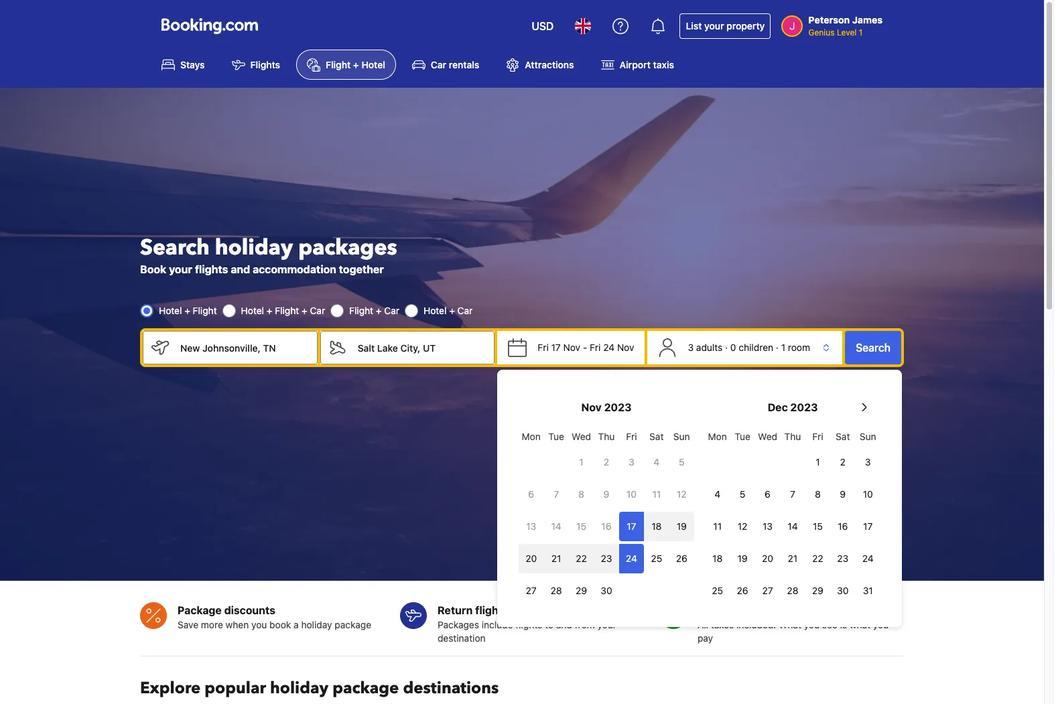 Task type: vqa. For each thing, say whether or not it's contained in the screenshot.


Task type: describe. For each thing, give the bounding box(es) containing it.
return
[[438, 605, 473, 617]]

car inside car rentals link
[[431, 59, 447, 71]]

0 horizontal spatial nov
[[564, 342, 581, 354]]

29 for the 29 dec 2023 checkbox
[[813, 585, 824, 597]]

10 for 10 nov 2023 checkbox
[[627, 489, 637, 500]]

see
[[823, 620, 838, 631]]

flights for holiday
[[195, 264, 228, 276]]

27 for the 27 checkbox at the bottom of the page
[[763, 585, 774, 597]]

1 horizontal spatial nov
[[582, 402, 602, 414]]

sun for dec 2023
[[860, 431, 877, 443]]

12 Dec 2023 checkbox
[[731, 512, 756, 542]]

28 Nov 2023 checkbox
[[544, 577, 569, 606]]

nov 2023
[[582, 402, 632, 414]]

24 for 24 option
[[626, 553, 638, 565]]

14 Dec 2023 checkbox
[[781, 512, 806, 542]]

9 for 9 option
[[604, 489, 610, 500]]

21 Nov 2023 checkbox
[[544, 545, 569, 574]]

31 Dec 2023 checkbox
[[856, 577, 881, 606]]

1 vertical spatial package
[[333, 678, 399, 700]]

13 Nov 2023 checkbox
[[519, 512, 544, 542]]

30 Dec 2023 checkbox
[[831, 577, 856, 606]]

level
[[838, 27, 857, 38]]

list your property link
[[680, 13, 772, 39]]

0 horizontal spatial 17
[[552, 342, 561, 354]]

flight + hotel
[[326, 59, 386, 71]]

11 for 11 option
[[653, 489, 661, 500]]

sat for nov 2023
[[650, 431, 664, 443]]

destination
[[438, 633, 486, 644]]

16 for 16 dec 2023 option
[[838, 521, 849, 532]]

16 Dec 2023 checkbox
[[831, 512, 856, 542]]

19 Dec 2023 checkbox
[[731, 545, 756, 574]]

airport
[[620, 59, 651, 71]]

3 Dec 2023 checkbox
[[856, 448, 881, 477]]

24 Dec 2023 checkbox
[[856, 545, 881, 574]]

29 Nov 2023 checkbox
[[569, 577, 594, 606]]

flight + hotel link
[[296, 50, 396, 80]]

and inside return flights included packages include flights to and from your destination
[[556, 620, 573, 631]]

booking.com online hotel reservations image
[[162, 18, 258, 34]]

9 Dec 2023 checkbox
[[831, 480, 856, 510]]

15 Nov 2023 checkbox
[[569, 512, 594, 542]]

book
[[270, 620, 291, 631]]

+ for hotel + car
[[449, 305, 455, 317]]

accommodation
[[253, 264, 337, 276]]

flight + car
[[350, 305, 400, 317]]

2 Dec 2023 checkbox
[[831, 448, 856, 477]]

2 · from the left
[[777, 342, 779, 354]]

children
[[739, 342, 774, 354]]

13 Dec 2023 checkbox
[[756, 512, 781, 542]]

0 horizontal spatial 24
[[604, 342, 615, 354]]

when
[[226, 620, 249, 631]]

Where from? field
[[170, 331, 318, 365]]

pay
[[698, 633, 714, 644]]

hotel for hotel + flight + car
[[241, 305, 264, 317]]

flights for flights
[[516, 620, 543, 631]]

fri left -
[[538, 342, 549, 354]]

1 inside checkbox
[[816, 457, 821, 468]]

25 for 25 checkbox
[[651, 553, 663, 565]]

23 cell
[[594, 542, 619, 574]]

property
[[727, 20, 765, 32]]

1 Nov 2023 checkbox
[[569, 448, 594, 477]]

14 Nov 2023 checkbox
[[544, 512, 569, 542]]

22 for 22 option
[[813, 553, 824, 565]]

21 Dec 2023 checkbox
[[781, 545, 806, 574]]

packages
[[299, 233, 397, 263]]

29 Dec 2023 checkbox
[[806, 577, 831, 606]]

james
[[853, 14, 883, 25]]

24 Nov 2023 checkbox
[[619, 545, 645, 574]]

20 for 20 option
[[526, 553, 537, 565]]

19 for 19 nov 2023 option
[[677, 521, 687, 532]]

19 cell
[[670, 510, 695, 542]]

hotel for hotel + flight
[[159, 305, 182, 317]]

21 for 21 option
[[552, 553, 562, 565]]

1 inside peterson james genius level 1
[[860, 27, 863, 38]]

holiday inside the search holiday packages book your flights and accommodation together
[[215, 233, 293, 263]]

packages
[[438, 620, 479, 631]]

included.
[[737, 620, 777, 631]]

23 Dec 2023 checkbox
[[831, 545, 856, 574]]

rentals
[[449, 59, 480, 71]]

return flights included packages include flights to and from your destination
[[438, 605, 617, 644]]

dec 2023
[[768, 402, 818, 414]]

25 for 25 dec 2023 checkbox
[[712, 585, 724, 597]]

attractions link
[[496, 50, 585, 80]]

search button
[[846, 331, 902, 365]]

thu for nov
[[599, 431, 615, 443]]

list
[[686, 20, 702, 32]]

6 Nov 2023 checkbox
[[519, 480, 544, 510]]

21 cell
[[544, 542, 569, 574]]

22 for 22 checkbox
[[576, 553, 587, 565]]

mon for dec
[[709, 431, 728, 443]]

dec
[[768, 402, 788, 414]]

10 Nov 2023 checkbox
[[619, 480, 645, 510]]

package discounts save more when you book a holiday package
[[178, 605, 372, 631]]

hotel + flight + car
[[241, 305, 325, 317]]

14 for 14 nov 2023 option
[[552, 521, 562, 532]]

2 horizontal spatial your
[[705, 20, 725, 32]]

stays
[[180, 59, 205, 71]]

fri up the 1 checkbox
[[813, 431, 824, 443]]

31
[[864, 585, 874, 597]]

hotel + flight
[[159, 305, 217, 317]]

11 Nov 2023 checkbox
[[645, 480, 670, 510]]

sun for nov 2023
[[674, 431, 691, 443]]

what
[[779, 620, 802, 631]]

stays link
[[151, 50, 216, 80]]

5 Nov 2023 checkbox
[[670, 448, 695, 477]]

21 for 21 checkbox
[[788, 553, 798, 565]]

airport taxis
[[620, 59, 675, 71]]

genius
[[809, 27, 835, 38]]

airport taxis link
[[591, 50, 685, 80]]

8 Nov 2023 checkbox
[[569, 480, 594, 510]]

-
[[583, 342, 588, 354]]

list your property
[[686, 20, 765, 32]]

1 Dec 2023 checkbox
[[806, 448, 831, 477]]

peterson james genius level 1
[[809, 14, 883, 38]]

and inside the search holiday packages book your flights and accommodation together
[[231, 264, 250, 276]]

23 Nov 2023 checkbox
[[594, 545, 619, 574]]

to
[[545, 620, 554, 631]]

17 Nov 2023 checkbox
[[619, 512, 645, 542]]

24 cell
[[619, 542, 645, 574]]

6 for 6 dec 2023 checkbox
[[765, 489, 771, 500]]

22 Nov 2023 checkbox
[[569, 545, 594, 574]]

7 Nov 2023 checkbox
[[544, 480, 569, 510]]

search holiday packages book your flights and accommodation together
[[140, 233, 397, 276]]

10 Dec 2023 checkbox
[[856, 480, 881, 510]]

2 vertical spatial holiday
[[270, 678, 329, 700]]

7 for 7 checkbox
[[554, 489, 559, 500]]

16 Nov 2023 checkbox
[[594, 512, 619, 542]]

peterson
[[809, 14, 851, 25]]

18 Nov 2023 checkbox
[[645, 512, 670, 542]]

explore popular holiday package destinations
[[140, 678, 499, 700]]

0
[[731, 342, 737, 354]]

24 for 24 dec 2023 option
[[863, 553, 874, 565]]

package
[[178, 605, 222, 617]]

popular
[[205, 678, 266, 700]]

all
[[698, 620, 709, 631]]

room
[[789, 342, 811, 354]]

what
[[850, 620, 871, 631]]

1 · from the left
[[726, 342, 728, 354]]

more
[[201, 620, 223, 631]]

1 vertical spatial flights
[[476, 605, 509, 617]]

2 for dec 2023
[[841, 457, 846, 468]]

flights
[[251, 59, 280, 71]]

fri up 3 nov 2023 option
[[627, 431, 637, 443]]



Task type: locate. For each thing, give the bounding box(es) containing it.
22 Dec 2023 checkbox
[[806, 545, 831, 574]]

hotel inside 'flight + hotel' link
[[362, 59, 386, 71]]

and left accommodation
[[231, 264, 250, 276]]

1 horizontal spatial 5
[[740, 489, 746, 500]]

2023 for dec 2023
[[791, 402, 818, 414]]

taxes
[[711, 620, 734, 631]]

save
[[178, 620, 199, 631]]

0 vertical spatial 26
[[676, 553, 688, 565]]

+ for flight + car
[[376, 305, 382, 317]]

2 28 from the left
[[788, 585, 799, 597]]

1 horizontal spatial 14
[[788, 521, 798, 532]]

10 right 9 option
[[627, 489, 637, 500]]

2023 right dec
[[791, 402, 818, 414]]

1 10 from the left
[[627, 489, 637, 500]]

4 for 4 nov 2023 option
[[654, 457, 660, 468]]

your right list
[[705, 20, 725, 32]]

30 right the 29 dec 2023 checkbox
[[838, 585, 849, 597]]

thu
[[599, 431, 615, 443], [785, 431, 802, 443]]

1 horizontal spatial 30
[[838, 585, 849, 597]]

2 horizontal spatial 3
[[866, 457, 872, 468]]

Where to? field
[[347, 331, 495, 365]]

0 horizontal spatial mon
[[522, 431, 541, 443]]

tue up 5 dec 2023 checkbox on the bottom of the page
[[735, 431, 751, 443]]

0 vertical spatial 11
[[653, 489, 661, 500]]

11 right 10 nov 2023 checkbox
[[653, 489, 661, 500]]

2 7 from the left
[[791, 489, 796, 500]]

25 inside 25 checkbox
[[651, 553, 663, 565]]

thu for dec
[[785, 431, 802, 443]]

tue
[[549, 431, 565, 443], [735, 431, 751, 443]]

mon
[[522, 431, 541, 443], [709, 431, 728, 443]]

2023 for nov 2023
[[605, 402, 632, 414]]

21 right the 20 dec 2023 option
[[788, 553, 798, 565]]

is
[[841, 620, 848, 631]]

15 right 14 option
[[813, 521, 823, 532]]

1 tue from the left
[[549, 431, 565, 443]]

19 right 18 dec 2023 checkbox
[[738, 553, 748, 565]]

0 horizontal spatial 3
[[629, 457, 635, 468]]

usd
[[532, 20, 554, 32]]

nov right -
[[618, 342, 635, 354]]

2 14 from the left
[[788, 521, 798, 532]]

10 inside 10 dec 2023 checkbox
[[864, 489, 874, 500]]

you inside package discounts save more when you book a holiday package
[[252, 620, 267, 631]]

sun up 5 nov 2023 checkbox at the right bottom of the page
[[674, 431, 691, 443]]

0 horizontal spatial thu
[[599, 431, 615, 443]]

destinations
[[403, 678, 499, 700]]

2 6 from the left
[[765, 489, 771, 500]]

0 horizontal spatial sun
[[674, 431, 691, 443]]

1 29 from the left
[[576, 585, 588, 597]]

28
[[551, 585, 562, 597], [788, 585, 799, 597]]

30 for 30 option
[[601, 585, 613, 597]]

2 you from the left
[[805, 620, 820, 631]]

1 vertical spatial holiday
[[301, 620, 332, 631]]

sun up 3 checkbox
[[860, 431, 877, 443]]

1 horizontal spatial 22
[[813, 553, 824, 565]]

1 20 from the left
[[526, 553, 537, 565]]

4 Dec 2023 checkbox
[[706, 480, 731, 510]]

5 right 4 nov 2023 option
[[679, 457, 685, 468]]

book
[[140, 264, 167, 276]]

2 right 1 option
[[604, 457, 610, 468]]

0 horizontal spatial 8
[[579, 489, 585, 500]]

2 Nov 2023 checkbox
[[594, 448, 619, 477]]

adults
[[697, 342, 723, 354]]

30 inside option
[[601, 585, 613, 597]]

22 inside checkbox
[[576, 553, 587, 565]]

grid for dec
[[706, 424, 881, 606]]

0 horizontal spatial 20
[[526, 553, 537, 565]]

17 Dec 2023 checkbox
[[856, 512, 881, 542]]

fri
[[538, 342, 549, 354], [590, 342, 601, 354], [627, 431, 637, 443], [813, 431, 824, 443]]

3 for dec 2023
[[866, 457, 872, 468]]

2 20 from the left
[[763, 553, 774, 565]]

27 for the 27 checkbox
[[526, 585, 537, 597]]

2023 up 2 option
[[605, 402, 632, 414]]

9 right 8 dec 2023 option
[[841, 489, 846, 500]]

2 wed from the left
[[759, 431, 778, 443]]

7 inside checkbox
[[791, 489, 796, 500]]

17 left -
[[552, 342, 561, 354]]

0 horizontal spatial you
[[252, 620, 267, 631]]

1 23 from the left
[[601, 553, 613, 565]]

1 vertical spatial 12
[[738, 521, 748, 532]]

18 right 17 checkbox
[[652, 521, 662, 532]]

sat up 4 nov 2023 option
[[650, 431, 664, 443]]

search for search holiday packages book your flights and accommodation together
[[140, 233, 210, 263]]

7 Dec 2023 checkbox
[[781, 480, 806, 510]]

1 horizontal spatial 23
[[838, 553, 849, 565]]

4 left 5 dec 2023 checkbox on the bottom of the page
[[715, 489, 721, 500]]

explore
[[140, 678, 201, 700]]

1 vertical spatial your
[[169, 264, 192, 276]]

1 right level
[[860, 27, 863, 38]]

15 for 15 checkbox
[[813, 521, 823, 532]]

2 9 from the left
[[841, 489, 846, 500]]

holiday inside package discounts save more when you book a holiday package
[[301, 620, 332, 631]]

12
[[677, 489, 687, 500], [738, 521, 748, 532]]

14 inside option
[[552, 521, 562, 532]]

0 horizontal spatial 12
[[677, 489, 687, 500]]

1 vertical spatial search
[[856, 342, 891, 354]]

holiday right a
[[301, 620, 332, 631]]

hotel for hotel + car
[[424, 305, 447, 317]]

mon up 4 checkbox on the right
[[709, 431, 728, 443]]

22 cell
[[569, 542, 594, 574]]

15 inside checkbox
[[813, 521, 823, 532]]

grid for nov
[[519, 424, 695, 606]]

1 you from the left
[[252, 620, 267, 631]]

and right to
[[556, 620, 573, 631]]

+ for hotel + flight + car
[[267, 305, 273, 317]]

17 right 16 dec 2023 option
[[864, 521, 873, 532]]

your inside the search holiday packages book your flights and accommodation together
[[169, 264, 192, 276]]

26 for 26 dec 2023 checkbox
[[737, 585, 749, 597]]

thu up 2 option
[[599, 431, 615, 443]]

29 right the 28 option
[[813, 585, 824, 597]]

wed for nov 2023
[[572, 431, 592, 443]]

11 inside option
[[653, 489, 661, 500]]

21 inside checkbox
[[788, 553, 798, 565]]

wed down dec
[[759, 431, 778, 443]]

2 27 from the left
[[763, 585, 774, 597]]

flights link
[[221, 50, 291, 80]]

17 right 16 checkbox
[[627, 521, 637, 532]]

14
[[552, 521, 562, 532], [788, 521, 798, 532]]

4 Nov 2023 checkbox
[[645, 448, 670, 477]]

1 sun from the left
[[674, 431, 691, 443]]

0 horizontal spatial 4
[[654, 457, 660, 468]]

0 horizontal spatial 6
[[529, 489, 535, 500]]

1 22 from the left
[[576, 553, 587, 565]]

24 right -
[[604, 342, 615, 354]]

8 inside option
[[579, 489, 585, 500]]

8 left 9 option
[[579, 489, 585, 500]]

1 horizontal spatial 29
[[813, 585, 824, 597]]

2 29 from the left
[[813, 585, 824, 597]]

3 inside 3 nov 2023 option
[[629, 457, 635, 468]]

22 inside option
[[813, 553, 824, 565]]

29 inside 'checkbox'
[[576, 585, 588, 597]]

4
[[654, 457, 660, 468], [715, 489, 721, 500]]

9 right 8 option
[[604, 489, 610, 500]]

nov up 1 option
[[582, 402, 602, 414]]

1 horizontal spatial 3
[[688, 342, 694, 354]]

26 right 25 dec 2023 checkbox
[[737, 585, 749, 597]]

1 9 from the left
[[604, 489, 610, 500]]

2 mon from the left
[[709, 431, 728, 443]]

30 right the 29 'checkbox' at right
[[601, 585, 613, 597]]

28 right the 27 checkbox
[[551, 585, 562, 597]]

· left the 0
[[726, 342, 728, 354]]

8 left 9 dec 2023 option at the bottom right
[[815, 489, 821, 500]]

1 15 from the left
[[577, 521, 587, 532]]

tue for dec
[[735, 431, 751, 443]]

2 grid from the left
[[706, 424, 881, 606]]

1 21 from the left
[[552, 553, 562, 565]]

usd button
[[524, 10, 562, 42]]

0 horizontal spatial 26
[[676, 553, 688, 565]]

12 Nov 2023 checkbox
[[670, 480, 695, 510]]

1 horizontal spatial 26
[[737, 585, 749, 597]]

1 left 2 option
[[580, 457, 584, 468]]

0 vertical spatial your
[[705, 20, 725, 32]]

19 for the 19 dec 2023 "option"
[[738, 553, 748, 565]]

together
[[339, 264, 384, 276]]

+ for hotel + flight
[[185, 305, 190, 317]]

hotel + car
[[424, 305, 473, 317]]

1 horizontal spatial 7
[[791, 489, 796, 500]]

fri 17 nov - fri 24 nov
[[538, 342, 635, 354]]

package
[[335, 620, 372, 631], [333, 678, 399, 700]]

included
[[511, 605, 556, 617]]

grid
[[519, 424, 695, 606], [706, 424, 881, 606]]

8 inside option
[[815, 489, 821, 500]]

23
[[601, 553, 613, 565], [838, 553, 849, 565]]

your right the book
[[169, 264, 192, 276]]

20 left 21 option
[[526, 553, 537, 565]]

2 2 from the left
[[841, 457, 846, 468]]

21 right 20 option
[[552, 553, 562, 565]]

mon up 6 nov 2023 checkbox
[[522, 431, 541, 443]]

25
[[651, 553, 663, 565], [712, 585, 724, 597]]

2 sun from the left
[[860, 431, 877, 443]]

16
[[602, 521, 612, 532], [838, 521, 849, 532]]

car
[[431, 59, 447, 71], [310, 305, 325, 317], [385, 305, 400, 317], [458, 305, 473, 317]]

24 inside cell
[[626, 553, 638, 565]]

1 grid from the left
[[519, 424, 695, 606]]

2 inside option
[[604, 457, 610, 468]]

27 up included
[[526, 585, 537, 597]]

18 Dec 2023 checkbox
[[706, 545, 731, 574]]

9 inside option
[[604, 489, 610, 500]]

0 vertical spatial and
[[231, 264, 250, 276]]

25 right 24 option
[[651, 553, 663, 565]]

21 inside option
[[552, 553, 562, 565]]

0 horizontal spatial 2
[[604, 457, 610, 468]]

0 horizontal spatial 10
[[627, 489, 637, 500]]

2 2023 from the left
[[791, 402, 818, 414]]

29 for the 29 'checkbox' at right
[[576, 585, 588, 597]]

nov left -
[[564, 342, 581, 354]]

20 inside cell
[[526, 553, 537, 565]]

16 inside option
[[838, 521, 849, 532]]

6 right 5 dec 2023 checkbox on the bottom of the page
[[765, 489, 771, 500]]

27 Dec 2023 checkbox
[[756, 577, 781, 606]]

1 horizontal spatial 20
[[763, 553, 774, 565]]

19 inside "option"
[[738, 553, 748, 565]]

tue for nov
[[549, 431, 565, 443]]

1 vertical spatial 4
[[715, 489, 721, 500]]

27 Nov 2023 checkbox
[[519, 577, 544, 606]]

2 15 from the left
[[813, 521, 823, 532]]

0 horizontal spatial 18
[[652, 521, 662, 532]]

1 vertical spatial 19
[[738, 553, 748, 565]]

21
[[552, 553, 562, 565], [788, 553, 798, 565]]

1 vertical spatial 18
[[713, 553, 723, 565]]

19 Nov 2023 checkbox
[[670, 512, 695, 542]]

2 vertical spatial your
[[598, 620, 617, 631]]

15
[[577, 521, 587, 532], [813, 521, 823, 532]]

1 horizontal spatial 27
[[763, 585, 774, 597]]

0 horizontal spatial 2023
[[605, 402, 632, 414]]

taxis
[[654, 59, 675, 71]]

2
[[604, 457, 610, 468], [841, 457, 846, 468]]

8
[[579, 489, 585, 500], [815, 489, 821, 500]]

hotel
[[362, 59, 386, 71], [159, 305, 182, 317], [241, 305, 264, 317], [424, 305, 447, 317]]

holiday down a
[[270, 678, 329, 700]]

1 8 from the left
[[579, 489, 585, 500]]

8 for 8 option
[[579, 489, 585, 500]]

17 cell
[[619, 510, 645, 542]]

1 horizontal spatial 4
[[715, 489, 721, 500]]

29 inside checkbox
[[813, 585, 824, 597]]

0 vertical spatial 5
[[679, 457, 685, 468]]

+ for flight + hotel
[[353, 59, 359, 71]]

your inside return flights included packages include flights to and from your destination
[[598, 620, 617, 631]]

0 vertical spatial search
[[140, 233, 210, 263]]

0 horizontal spatial 7
[[554, 489, 559, 500]]

23 for 23 checkbox
[[838, 553, 849, 565]]

18
[[652, 521, 662, 532], [713, 553, 723, 565]]

holiday
[[215, 233, 293, 263], [301, 620, 332, 631], [270, 678, 329, 700]]

18 for 18 dec 2023 checkbox
[[713, 553, 723, 565]]

10 inside 10 nov 2023 checkbox
[[627, 489, 637, 500]]

20 right the 19 dec 2023 "option"
[[763, 553, 774, 565]]

3 inside 3 checkbox
[[866, 457, 872, 468]]

1 horizontal spatial grid
[[706, 424, 881, 606]]

14 right 13 dec 2023 option
[[788, 521, 798, 532]]

23 for 23 nov 2023 checkbox on the right bottom
[[601, 553, 613, 565]]

6 Dec 2023 checkbox
[[756, 480, 781, 510]]

5 for 5 dec 2023 checkbox on the bottom of the page
[[740, 489, 746, 500]]

0 horizontal spatial 22
[[576, 553, 587, 565]]

2 30 from the left
[[838, 585, 849, 597]]

sat up 2 checkbox
[[836, 431, 851, 443]]

fri right -
[[590, 342, 601, 354]]

27
[[526, 585, 537, 597], [763, 585, 774, 597]]

15 inside checkbox
[[577, 521, 587, 532]]

29 right 28 option on the right bottom of page
[[576, 585, 588, 597]]

9
[[604, 489, 610, 500], [841, 489, 846, 500]]

6
[[529, 489, 535, 500], [765, 489, 771, 500]]

20 Nov 2023 checkbox
[[519, 545, 544, 574]]

17 for 17 checkbox
[[627, 521, 637, 532]]

1 thu from the left
[[599, 431, 615, 443]]

0 horizontal spatial 30
[[601, 585, 613, 597]]

wed
[[572, 431, 592, 443], [759, 431, 778, 443]]

search for search
[[856, 342, 891, 354]]

sun
[[674, 431, 691, 443], [860, 431, 877, 443]]

7 right 6 nov 2023 checkbox
[[554, 489, 559, 500]]

1 sat from the left
[[650, 431, 664, 443]]

23 inside cell
[[601, 553, 613, 565]]

1 mon from the left
[[522, 431, 541, 443]]

your right from
[[598, 620, 617, 631]]

20 for the 20 dec 2023 option
[[763, 553, 774, 565]]

2 thu from the left
[[785, 431, 802, 443]]

1 left 'room'
[[782, 342, 786, 354]]

car rentals
[[431, 59, 480, 71]]

28 right the 27 checkbox at the bottom of the page
[[788, 585, 799, 597]]

0 horizontal spatial sat
[[650, 431, 664, 443]]

1 vertical spatial and
[[556, 620, 573, 631]]

nov
[[564, 342, 581, 354], [618, 342, 635, 354], [582, 402, 602, 414]]

1 7 from the left
[[554, 489, 559, 500]]

10 right 9 dec 2023 option at the bottom right
[[864, 489, 874, 500]]

2 vertical spatial flights
[[516, 620, 543, 631]]

your
[[705, 20, 725, 32], [169, 264, 192, 276], [598, 620, 617, 631]]

15 for 15 nov 2023 checkbox
[[577, 521, 587, 532]]

2 for nov 2023
[[604, 457, 610, 468]]

mon for nov
[[522, 431, 541, 443]]

1 vertical spatial 25
[[712, 585, 724, 597]]

1 horizontal spatial 10
[[864, 489, 874, 500]]

1 horizontal spatial 24
[[626, 553, 638, 565]]

wed up 1 option
[[572, 431, 592, 443]]

20
[[526, 553, 537, 565], [763, 553, 774, 565]]

0 vertical spatial package
[[335, 620, 372, 631]]

2 16 from the left
[[838, 521, 849, 532]]

holiday up accommodation
[[215, 233, 293, 263]]

18 for 18 nov 2023 checkbox
[[652, 521, 662, 532]]

you left the see
[[805, 620, 820, 631]]

+
[[353, 59, 359, 71], [185, 305, 190, 317], [267, 305, 273, 317], [302, 305, 308, 317], [376, 305, 382, 317], [449, 305, 455, 317]]

13 for 13 nov 2023 option
[[527, 521, 537, 532]]

13 inside 13 dec 2023 option
[[763, 521, 773, 532]]

1 horizontal spatial tue
[[735, 431, 751, 443]]

30 Nov 2023 checkbox
[[594, 577, 619, 606]]

1 horizontal spatial 9
[[841, 489, 846, 500]]

16 inside checkbox
[[602, 521, 612, 532]]

14 for 14 option
[[788, 521, 798, 532]]

wed for dec 2023
[[759, 431, 778, 443]]

2 21 from the left
[[788, 553, 798, 565]]

3 right 2 option
[[629, 457, 635, 468]]

2 horizontal spatial flights
[[516, 620, 543, 631]]

10
[[627, 489, 637, 500], [864, 489, 874, 500]]

1 28 from the left
[[551, 585, 562, 597]]

17 for 17 option
[[864, 521, 873, 532]]

7 for 7 checkbox
[[791, 489, 796, 500]]

11 Dec 2023 checkbox
[[706, 512, 731, 542]]

18 inside cell
[[652, 521, 662, 532]]

package inside package discounts save more when you book a holiday package
[[335, 620, 372, 631]]

1 2 from the left
[[604, 457, 610, 468]]

13 left 14 nov 2023 option
[[527, 521, 537, 532]]

18 cell
[[645, 510, 670, 542]]

20 Dec 2023 checkbox
[[756, 545, 781, 574]]

0 horizontal spatial 25
[[651, 553, 663, 565]]

23 right 22 option
[[838, 553, 849, 565]]

1 horizontal spatial thu
[[785, 431, 802, 443]]

30 inside checkbox
[[838, 585, 849, 597]]

1 inside option
[[580, 457, 584, 468]]

a
[[294, 620, 299, 631]]

9 for 9 dec 2023 option at the bottom right
[[841, 489, 846, 500]]

19 inside option
[[677, 521, 687, 532]]

22 left 23 nov 2023 checkbox on the right bottom
[[576, 553, 587, 565]]

23 right 22 checkbox
[[601, 553, 613, 565]]

4 right 3 nov 2023 option
[[654, 457, 660, 468]]

11 left 12 option
[[714, 521, 722, 532]]

1 6 from the left
[[529, 489, 535, 500]]

flights down included
[[516, 620, 543, 631]]

1 horizontal spatial 2
[[841, 457, 846, 468]]

1 horizontal spatial 8
[[815, 489, 821, 500]]

17 inside 17 checkbox
[[627, 521, 637, 532]]

0 horizontal spatial your
[[169, 264, 192, 276]]

0 vertical spatial holiday
[[215, 233, 293, 263]]

28 for the 28 option
[[788, 585, 799, 597]]

0 horizontal spatial 5
[[679, 457, 685, 468]]

2 right the 1 checkbox
[[841, 457, 846, 468]]

20 cell
[[519, 542, 544, 574]]

11 inside option
[[714, 521, 722, 532]]

attractions
[[525, 59, 574, 71]]

2 horizontal spatial nov
[[618, 342, 635, 354]]

15 right 14 nov 2023 option
[[577, 521, 587, 532]]

1 horizontal spatial 17
[[627, 521, 637, 532]]

1 horizontal spatial 13
[[763, 521, 773, 532]]

5 for 5 nov 2023 checkbox at the right bottom of the page
[[679, 457, 685, 468]]

1 horizontal spatial 25
[[712, 585, 724, 597]]

26 Nov 2023 checkbox
[[670, 545, 695, 574]]

8 Dec 2023 checkbox
[[806, 480, 831, 510]]

flights up hotel + flight
[[195, 264, 228, 276]]

11 for 11 option
[[714, 521, 722, 532]]

26 right 25 checkbox
[[676, 553, 688, 565]]

flights up include
[[476, 605, 509, 617]]

tue up 7 checkbox
[[549, 431, 565, 443]]

3 for nov 2023
[[629, 457, 635, 468]]

you right what
[[874, 620, 889, 631]]

24
[[604, 342, 615, 354], [626, 553, 638, 565], [863, 553, 874, 565]]

5 Dec 2023 checkbox
[[731, 480, 756, 510]]

2 sat from the left
[[836, 431, 851, 443]]

7 left 8 dec 2023 option
[[791, 489, 796, 500]]

16 left 17 checkbox
[[602, 521, 612, 532]]

19 right 18 nov 2023 checkbox
[[677, 521, 687, 532]]

3 you from the left
[[874, 620, 889, 631]]

28 for 28 option on the right bottom of page
[[551, 585, 562, 597]]

0 horizontal spatial 15
[[577, 521, 587, 532]]

9 inside option
[[841, 489, 846, 500]]

1 horizontal spatial 11
[[714, 521, 722, 532]]

flights inside the search holiday packages book your flights and accommodation together
[[195, 264, 228, 276]]

4 inside checkbox
[[715, 489, 721, 500]]

1 horizontal spatial search
[[856, 342, 891, 354]]

22
[[576, 553, 587, 565], [813, 553, 824, 565]]

car rentals link
[[402, 50, 490, 80]]

25 inside 25 dec 2023 checkbox
[[712, 585, 724, 597]]

0 horizontal spatial tue
[[549, 431, 565, 443]]

30 for 30 checkbox
[[838, 585, 849, 597]]

25 Dec 2023 checkbox
[[706, 577, 731, 606]]

0 horizontal spatial and
[[231, 264, 250, 276]]

1 vertical spatial 11
[[714, 521, 722, 532]]

25 Nov 2023 checkbox
[[645, 545, 670, 574]]

6 left 7 checkbox
[[529, 489, 535, 500]]

4 inside option
[[654, 457, 660, 468]]

1 27 from the left
[[526, 585, 537, 597]]

sat for dec 2023
[[836, 431, 851, 443]]

0 horizontal spatial 19
[[677, 521, 687, 532]]

2 23 from the left
[[838, 553, 849, 565]]

1 2023 from the left
[[605, 402, 632, 414]]

27 right 26 dec 2023 checkbox
[[763, 585, 774, 597]]

0 horizontal spatial search
[[140, 233, 210, 263]]

6 for 6 nov 2023 checkbox
[[529, 489, 535, 500]]

3 Nov 2023 checkbox
[[619, 448, 645, 477]]

1 horizontal spatial 19
[[738, 553, 748, 565]]

18 left the 19 dec 2023 "option"
[[713, 553, 723, 565]]

1 30 from the left
[[601, 585, 613, 597]]

search inside button
[[856, 342, 891, 354]]

2 13 from the left
[[763, 521, 773, 532]]

13 inside 13 nov 2023 option
[[527, 521, 537, 532]]

26 Dec 2023 checkbox
[[731, 577, 756, 606]]

2 8 from the left
[[815, 489, 821, 500]]

2 horizontal spatial 17
[[864, 521, 873, 532]]

you down discounts
[[252, 620, 267, 631]]

you
[[252, 620, 267, 631], [805, 620, 820, 631], [874, 620, 889, 631]]

3 right 2 checkbox
[[866, 457, 872, 468]]

3 adults · 0 children · 1 room
[[688, 342, 811, 354]]

25 left 26 dec 2023 checkbox
[[712, 585, 724, 597]]

22 left 23 checkbox
[[813, 553, 824, 565]]

from
[[575, 620, 595, 631]]

include
[[482, 620, 513, 631]]

10 for 10 dec 2023 checkbox
[[864, 489, 874, 500]]

thu down dec 2023
[[785, 431, 802, 443]]

2 22 from the left
[[813, 553, 824, 565]]

1 horizontal spatial 12
[[738, 521, 748, 532]]

4 for 4 checkbox on the right
[[715, 489, 721, 500]]

all taxes included. what you see is what you pay
[[698, 620, 889, 644]]

8 for 8 dec 2023 option
[[815, 489, 821, 500]]

2 inside checkbox
[[841, 457, 846, 468]]

9 Nov 2023 checkbox
[[594, 480, 619, 510]]

0 horizontal spatial 29
[[576, 585, 588, 597]]

1 14 from the left
[[552, 521, 562, 532]]

26 for 26 checkbox at the bottom of page
[[676, 553, 688, 565]]

1 wed from the left
[[572, 431, 592, 443]]

15 Dec 2023 checkbox
[[806, 512, 831, 542]]

0 vertical spatial 19
[[677, 521, 687, 532]]

16 for 16 checkbox
[[602, 521, 612, 532]]

discounts
[[224, 605, 276, 617]]

1 horizontal spatial sat
[[836, 431, 851, 443]]

0 horizontal spatial 9
[[604, 489, 610, 500]]

30
[[601, 585, 613, 597], [838, 585, 849, 597]]

0 horizontal spatial 27
[[526, 585, 537, 597]]

13 for 13 dec 2023 option
[[763, 521, 773, 532]]

1 horizontal spatial ·
[[777, 342, 779, 354]]

0 horizontal spatial 14
[[552, 521, 562, 532]]

16 right 15 checkbox
[[838, 521, 849, 532]]

1 16 from the left
[[602, 521, 612, 532]]

search inside the search holiday packages book your flights and accommodation together
[[140, 233, 210, 263]]

14 right 13 nov 2023 option
[[552, 521, 562, 532]]

0 vertical spatial 25
[[651, 553, 663, 565]]

28 Dec 2023 checkbox
[[781, 577, 806, 606]]

7 inside checkbox
[[554, 489, 559, 500]]

13
[[527, 521, 537, 532], [763, 521, 773, 532]]

3
[[688, 342, 694, 354], [629, 457, 635, 468], [866, 457, 872, 468]]

1 horizontal spatial your
[[598, 620, 617, 631]]

· right children
[[777, 342, 779, 354]]

24 right 23 checkbox
[[863, 553, 874, 565]]

0 vertical spatial 12
[[677, 489, 687, 500]]

17 inside 17 option
[[864, 521, 873, 532]]

0 vertical spatial 18
[[652, 521, 662, 532]]

1 left 2 checkbox
[[816, 457, 821, 468]]

5 right 4 checkbox on the right
[[740, 489, 746, 500]]

14 inside option
[[788, 521, 798, 532]]

2 horizontal spatial 24
[[863, 553, 874, 565]]

1 horizontal spatial 6
[[765, 489, 771, 500]]

13 left 14 option
[[763, 521, 773, 532]]

0 horizontal spatial 28
[[551, 585, 562, 597]]

2 10 from the left
[[864, 489, 874, 500]]

sat
[[650, 431, 664, 443], [836, 431, 851, 443]]

7
[[554, 489, 559, 500], [791, 489, 796, 500]]

1 vertical spatial 26
[[737, 585, 749, 597]]

2 tue from the left
[[735, 431, 751, 443]]

24 right 23 nov 2023 checkbox on the right bottom
[[626, 553, 638, 565]]

0 horizontal spatial flights
[[195, 264, 228, 276]]

3 left adults
[[688, 342, 694, 354]]

1 13 from the left
[[527, 521, 537, 532]]



